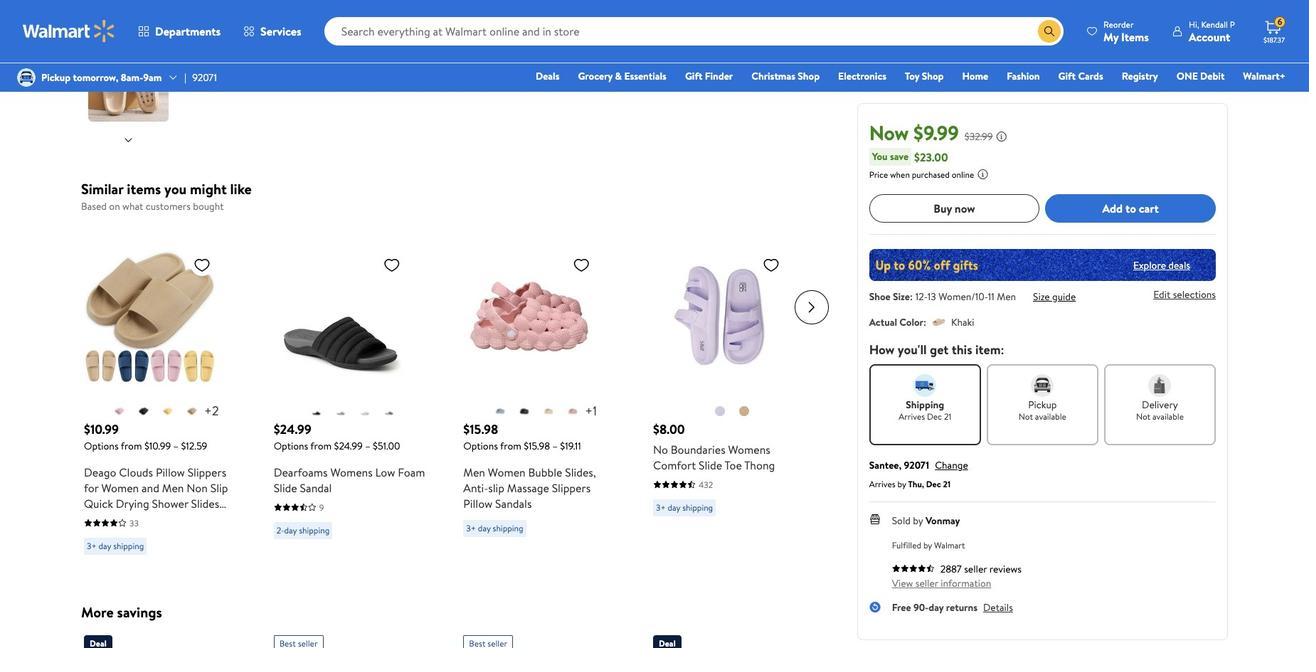Task type: describe. For each thing, give the bounding box(es) containing it.
3+ day shipping for $8.00
[[656, 501, 713, 513]]

add to favorites list, deago clouds pillow slippers for women and men non slip quick drying shower slides bathroom sandals ultra cushion thick sole image
[[194, 256, 211, 274]]

you
[[872, 149, 888, 164]]

cards
[[1078, 69, 1103, 83]]

buy now button
[[869, 194, 1040, 223]]

change
[[935, 458, 968, 472]]

pink image
[[567, 405, 579, 417]]

dearfoams womens low foam slide sandal
[[274, 464, 425, 496]]

shipping down 9
[[299, 524, 330, 536]]

shoe size : 12-13 women/10-11 men
[[869, 290, 1016, 304]]

p
[[1230, 18, 1235, 30]]

available in additional 1 variant element
[[585, 402, 597, 419]]

deago
[[84, 464, 116, 480]]

grey blue image
[[495, 405, 506, 417]]

2 black image from the left
[[519, 405, 530, 417]]

fulfilled
[[892, 539, 922, 551]]

registry link
[[1116, 68, 1165, 84]]

hi,
[[1189, 18, 1199, 30]]

shipping arrives dec 21
[[899, 398, 952, 423]]

grocery
[[578, 69, 613, 83]]

arrives inside santee, 92071 change arrives by thu, dec 21
[[869, 478, 896, 490]]

legal information image
[[977, 169, 989, 180]]

product group containing +1
[[463, 222, 622, 560]]

men for shoe size : 12-13 women/10-11 men
[[997, 290, 1016, 304]]

slide inside $8.00 no boundaries womens comfort slide toe thong
[[699, 457, 722, 473]]

ultra
[[175, 511, 200, 527]]

toe
[[725, 457, 742, 473]]

womens inside $8.00 no boundaries womens comfort slide toe thong
[[728, 442, 771, 457]]

slippers inside the men women bubble slides, anti-slip massage slippers pillow sandals
[[552, 480, 591, 496]]

khaki image
[[187, 405, 198, 417]]

8am-
[[121, 70, 143, 85]]

grocery & essentials
[[578, 69, 667, 83]]

boundaries
[[671, 442, 726, 457]]

sandals inside the men women bubble slides, anti-slip massage slippers pillow sandals
[[495, 496, 532, 511]]

add
[[1103, 201, 1123, 216]]

intent image for delivery image
[[1149, 374, 1172, 397]]

add to favorites list, dearfoams womens low foam slide sandal image
[[383, 256, 400, 274]]

$24.99 options from $24.99 – $51.00
[[274, 420, 400, 453]]

view
[[892, 576, 913, 591]]

intent image for shipping image
[[914, 374, 937, 397]]

add to favorites list, men women bubble slides, anti-slip massage slippers pillow sandals image
[[573, 256, 590, 274]]

sold
[[892, 514, 911, 528]]

color
[[900, 315, 924, 329]]

services
[[261, 23, 301, 39]]

|
[[185, 70, 187, 85]]

bathroom
[[84, 511, 133, 527]]

2 vertical spatial 3+
[[87, 540, 97, 552]]

$10.99 options from $10.99 – $12.59
[[84, 420, 207, 453]]

: for size
[[910, 290, 913, 304]]

search icon image
[[1044, 26, 1055, 37]]

90-
[[914, 601, 929, 615]]

21 inside shipping arrives dec 21
[[944, 411, 952, 423]]

details
[[983, 601, 1013, 615]]

available for pickup
[[1035, 411, 1067, 423]]

shower
[[152, 496, 188, 511]]

92071 for |
[[192, 70, 217, 85]]

massage
[[507, 480, 549, 496]]

men inside the men women bubble slides, anti-slip massage slippers pillow sandals
[[463, 464, 485, 480]]

dec inside santee, 92071 change arrives by thu, dec 21
[[926, 478, 941, 490]]

13
[[928, 290, 936, 304]]

clouds
[[119, 464, 153, 480]]

learn more about strikethrough prices image
[[996, 131, 1007, 142]]

home link
[[956, 68, 995, 84]]

product group containing +2
[[84, 222, 242, 560]]

black image
[[138, 405, 150, 417]]

up to sixty percent off deals. shop now. image
[[869, 249, 1216, 281]]

– for $24.99
[[365, 439, 371, 453]]

432
[[699, 479, 713, 491]]

now
[[869, 119, 909, 147]]

pillow inside the men women bubble slides, anti-slip massage slippers pillow sandals
[[463, 496, 493, 511]]

1 horizontal spatial $15.98
[[524, 439, 550, 453]]

shipping down 33
[[113, 540, 144, 552]]

walmart image
[[23, 20, 115, 43]]

departments
[[155, 23, 221, 39]]

gift finder link
[[679, 68, 740, 84]]

pickup tomorrow, 8am-9am
[[41, 70, 162, 85]]

santee, 92071 change arrives by thu, dec 21
[[869, 458, 968, 490]]

$23.00
[[914, 149, 948, 165]]

intent image for pickup image
[[1031, 374, 1054, 397]]

pickup for not
[[1028, 398, 1057, 412]]

change button
[[935, 458, 968, 472]]

$9.99
[[914, 119, 959, 147]]

now $9.99
[[869, 119, 959, 147]]

by for sold
[[913, 514, 923, 528]]

options for $24.99
[[274, 439, 308, 453]]

services button
[[232, 14, 313, 48]]

grocery & essentials link
[[572, 68, 673, 84]]

12-
[[916, 290, 928, 304]]

kendall
[[1201, 18, 1228, 30]]

deago clouds pillow slippers for women and men non slip quick drying shower slides bathroom sandals ultra cushion thick sole image
[[84, 250, 216, 382]]

comfort
[[653, 457, 696, 473]]

fashion link
[[1001, 68, 1046, 84]]

4.4939 stars out of 5, based on 2887 seller reviews element
[[892, 564, 935, 573]]

similar items you might like based on what customers bought
[[81, 179, 252, 213]]

view seller information
[[892, 576, 991, 591]]

silver image
[[359, 405, 371, 417]]

&
[[615, 69, 622, 83]]

gift cards
[[1059, 69, 1103, 83]]

yellow image
[[162, 405, 174, 417]]

slides,
[[565, 464, 596, 480]]

$15.98 options from $15.98 – $19.11
[[463, 420, 581, 453]]

toy shop
[[905, 69, 944, 83]]

next slide for similar items you might like list image
[[795, 290, 829, 324]]

vonmay unisex slides sandals soft thick sole non-slip pillow sandals - image 4 of 8 image
[[88, 0, 172, 30]]

0 horizontal spatial $24.99
[[274, 420, 311, 438]]

pink image
[[114, 405, 125, 417]]

product group containing $24.99
[[274, 222, 432, 560]]

more
[[81, 603, 114, 622]]

electronics link
[[832, 68, 893, 84]]

1 vertical spatial $24.99
[[334, 439, 363, 453]]

delivery
[[1142, 398, 1178, 412]]

sole
[[112, 527, 134, 543]]

by for fulfilled
[[924, 539, 932, 551]]

vonmay
[[926, 514, 960, 528]]

2887
[[940, 562, 962, 576]]

$8.00
[[653, 420, 685, 438]]

6 $187.37
[[1264, 16, 1285, 45]]

0 vertical spatial $10.99
[[84, 420, 119, 438]]

dearfoams
[[274, 464, 328, 480]]

next image image
[[123, 134, 134, 146]]

$19.11
[[560, 439, 581, 453]]

dearfoams womens low foam slide sandal image
[[274, 250, 406, 382]]

shop for toy shop
[[922, 69, 944, 83]]

day down dearfoams
[[284, 524, 297, 536]]

seller for 2887
[[964, 562, 987, 576]]

11
[[988, 290, 995, 304]]

deals
[[1169, 258, 1190, 272]]

$51.00
[[373, 439, 400, 453]]

items
[[127, 179, 161, 199]]

price when purchased online
[[869, 169, 974, 181]]

day down view seller information "link"
[[929, 601, 944, 615]]

you
[[164, 179, 187, 199]]

slides
[[191, 496, 219, 511]]

actual color :
[[869, 315, 927, 329]]



Task type: vqa. For each thing, say whether or not it's contained in the screenshot.
ordered
no



Task type: locate. For each thing, give the bounding box(es) containing it.
0 horizontal spatial gift
[[685, 69, 703, 83]]

1 horizontal spatial pillow
[[463, 496, 493, 511]]

1 vertical spatial $10.99
[[144, 439, 171, 453]]

slippers down $19.11
[[552, 480, 591, 496]]

1 horizontal spatial men
[[463, 464, 485, 480]]

not
[[1019, 411, 1033, 423], [1136, 411, 1151, 423]]

christmas shop
[[752, 69, 820, 83]]

from inside $15.98 options from $15.98 – $19.11
[[500, 439, 521, 453]]

92071 up thu,
[[904, 458, 929, 472]]

buy
[[934, 201, 952, 216]]

home
[[962, 69, 989, 83]]

gift finder
[[685, 69, 733, 83]]

1 horizontal spatial :
[[924, 315, 927, 329]]

0 vertical spatial $15.98
[[463, 420, 498, 438]]

21 down change button
[[943, 478, 951, 490]]

add to favorites list, no boundaries womens comfort slide toe thong image
[[763, 256, 780, 274]]

men
[[997, 290, 1016, 304], [463, 464, 485, 480], [162, 480, 184, 496]]

size left 12-
[[893, 290, 910, 304]]

1 horizontal spatial black image
[[519, 405, 530, 417]]

black image
[[311, 405, 322, 417], [519, 405, 530, 417]]

1 vertical spatial :
[[924, 315, 927, 329]]

pillow left the massage
[[463, 496, 493, 511]]

one debit
[[1177, 69, 1225, 83]]

0 horizontal spatial pillow
[[156, 464, 185, 480]]

3 – from the left
[[552, 439, 558, 453]]

item:
[[976, 341, 1005, 359]]

women right for
[[101, 480, 139, 496]]

0 horizontal spatial options
[[84, 439, 119, 453]]

explore deals link
[[1128, 252, 1196, 278]]

0 horizontal spatial men
[[162, 480, 184, 496]]

options up dearfoams
[[274, 439, 308, 453]]

actual
[[869, 315, 897, 329]]

$24.99 up dearfoams
[[274, 420, 311, 438]]

1 horizontal spatial $24.99
[[334, 439, 363, 453]]

purchased
[[912, 169, 950, 181]]

1 horizontal spatial available
[[1153, 411, 1184, 423]]

how
[[869, 341, 895, 359]]

not for delivery
[[1136, 411, 1151, 423]]

gift left finder
[[685, 69, 703, 83]]

1 horizontal spatial gift
[[1059, 69, 1076, 83]]

1 horizontal spatial arrives
[[899, 411, 925, 423]]

4 product group from the left
[[653, 222, 812, 560]]

$15.98 down grey blue icon
[[463, 420, 498, 438]]

when
[[890, 169, 910, 181]]

0 vertical spatial pillow
[[156, 464, 185, 480]]

what
[[122, 199, 143, 213]]

save
[[890, 149, 909, 164]]

$10.99 down pink icon
[[84, 420, 119, 438]]

no boundaries womens comfort slide toe thong image
[[653, 250, 786, 382]]

thu,
[[908, 478, 924, 490]]

3+ down bathroom at bottom left
[[87, 540, 97, 552]]

non
[[187, 480, 208, 496]]

reorder
[[1104, 18, 1134, 30]]

sold by vonmay
[[892, 514, 960, 528]]

gift left cards
[[1059, 69, 1076, 83]]

1 horizontal spatial slippers
[[552, 480, 591, 496]]

womens
[[728, 442, 771, 457], [330, 464, 373, 480]]

sandals down 'and'
[[136, 511, 172, 527]]

seller down 4.4939 stars out of 5, based on 2887 seller reviews element
[[916, 576, 939, 591]]

– for $10.99
[[173, 439, 179, 453]]

by
[[898, 478, 906, 490], [913, 514, 923, 528], [924, 539, 932, 551]]

slide inside dearfoams womens low foam slide sandal
[[274, 480, 297, 496]]

reorder my items
[[1104, 18, 1149, 44]]

from for $24.99
[[310, 439, 332, 453]]

from
[[121, 439, 142, 453], [310, 439, 332, 453], [500, 439, 521, 453]]

: left 12-
[[910, 290, 913, 304]]

reviews
[[990, 562, 1022, 576]]

2 horizontal spatial 3+ day shipping
[[656, 501, 713, 513]]

you save $23.00
[[872, 149, 948, 165]]

2 from from the left
[[310, 439, 332, 453]]

options up deago
[[84, 439, 119, 453]]

low
[[375, 464, 395, 480]]

slippers inside deago clouds pillow slippers for women and men non slip quick drying shower slides bathroom sandals ultra cushion thick sole
[[188, 464, 226, 480]]

1 shop from the left
[[798, 69, 820, 83]]

1 vertical spatial $15.98
[[524, 439, 550, 453]]

$8.00 no boundaries womens comfort slide toe thong
[[653, 420, 775, 473]]

2 gift from the left
[[1059, 69, 1076, 83]]

3+ for $15.98
[[466, 522, 476, 534]]

not inside delivery not available
[[1136, 411, 1151, 423]]

1 vertical spatial arrives
[[869, 478, 896, 490]]

2 product group from the left
[[274, 222, 432, 560]]

1 horizontal spatial options
[[274, 439, 308, 453]]

men women bubble slides, anti-slip massage slippers pillow sandals image
[[463, 250, 596, 382]]

+1
[[585, 402, 597, 419]]

guide
[[1052, 290, 1076, 304]]

sandals inside deago clouds pillow slippers for women and men non slip quick drying shower slides bathroom sandals ultra cushion thick sole
[[136, 511, 172, 527]]

information
[[941, 576, 991, 591]]

men inside deago clouds pillow slippers for women and men non slip quick drying shower slides bathroom sandals ultra cushion thick sole
[[162, 480, 184, 496]]

product group containing $8.00
[[653, 222, 812, 560]]

arrives inside shipping arrives dec 21
[[899, 411, 925, 423]]

womens left low
[[330, 464, 373, 480]]

1 options from the left
[[84, 439, 119, 453]]

not inside pickup not available
[[1019, 411, 1033, 423]]

shipping down slip
[[493, 522, 523, 534]]

1 vertical spatial by
[[913, 514, 923, 528]]

size left "guide"
[[1033, 290, 1050, 304]]

men right 11
[[997, 290, 1016, 304]]

1 vertical spatial 92071
[[904, 458, 929, 472]]

1 horizontal spatial from
[[310, 439, 332, 453]]

– inside $10.99 options from $10.99 – $12.59
[[173, 439, 179, 453]]

walmart+
[[1243, 69, 1286, 83]]

women inside deago clouds pillow slippers for women and men non slip quick drying shower slides bathroom sandals ultra cushion thick sole
[[101, 480, 139, 496]]

pickup inside pickup not available
[[1028, 398, 1057, 412]]

pillow inside deago clouds pillow slippers for women and men non slip quick drying shower slides bathroom sandals ultra cushion thick sole
[[156, 464, 185, 480]]

not for pickup
[[1019, 411, 1033, 423]]

size
[[893, 290, 910, 304], [1033, 290, 1050, 304]]

available inside delivery not available
[[1153, 411, 1184, 423]]

92071 right | at the left
[[192, 70, 217, 85]]

3+ down anti-
[[466, 522, 476, 534]]

pickup not available
[[1019, 398, 1067, 423]]

0 horizontal spatial womens
[[330, 464, 373, 480]]

Walmart Site-Wide search field
[[324, 17, 1064, 46]]

1 horizontal spatial size
[[1033, 290, 1050, 304]]

available inside pickup not available
[[1035, 411, 1067, 423]]

black image left mauve "image"
[[311, 405, 322, 417]]

0 vertical spatial dec
[[927, 411, 942, 423]]

returns
[[946, 601, 978, 615]]

0 horizontal spatial women
[[101, 480, 139, 496]]

from down grey blue icon
[[500, 439, 521, 453]]

slippers down $12.59 at the left
[[188, 464, 226, 480]]

black image right grey blue icon
[[519, 405, 530, 417]]

0 vertical spatial :
[[910, 290, 913, 304]]

dec down intent image for shipping
[[927, 411, 942, 423]]

departments button
[[127, 14, 232, 48]]

shop inside 'toy shop' link
[[922, 69, 944, 83]]

0 horizontal spatial pickup
[[41, 70, 71, 85]]

available in additional 2 variants element
[[204, 402, 219, 419]]

1 vertical spatial dec
[[926, 478, 941, 490]]

day down anti-
[[478, 522, 491, 534]]

arrives down santee,
[[869, 478, 896, 490]]

0 horizontal spatial black image
[[311, 405, 322, 417]]

khaki
[[951, 315, 975, 329]]

add to cart
[[1103, 201, 1159, 216]]

how you'll get this item:
[[869, 341, 1005, 359]]

0 horizontal spatial $15.98
[[463, 420, 498, 438]]

0 vertical spatial pickup
[[41, 70, 71, 85]]

men left slip
[[463, 464, 485, 480]]

0 horizontal spatial shop
[[798, 69, 820, 83]]

women inside the men women bubble slides, anti-slip massage slippers pillow sandals
[[488, 464, 526, 480]]

1 not from the left
[[1019, 411, 1033, 423]]

slide left sandal
[[274, 480, 297, 496]]

1 horizontal spatial women
[[488, 464, 526, 480]]

1 product group from the left
[[84, 222, 242, 560]]

slip
[[210, 480, 228, 496]]

lavender image
[[715, 405, 726, 417]]

0 horizontal spatial $10.99
[[84, 420, 119, 438]]

hi, kendall p account
[[1189, 18, 1235, 44]]

arrives down intent image for shipping
[[899, 411, 925, 423]]

1 vertical spatial womens
[[330, 464, 373, 480]]

account
[[1189, 29, 1230, 44]]

edit selections
[[1154, 288, 1216, 302]]

– inside $24.99 options from $24.99 – $51.00
[[365, 439, 371, 453]]

slide up the 432
[[699, 457, 722, 473]]

tan image
[[739, 405, 750, 417]]

0 vertical spatial $24.99
[[274, 420, 311, 438]]

shop right toy
[[922, 69, 944, 83]]

3+ for $8.00
[[656, 501, 666, 513]]

0 vertical spatial 3+
[[656, 501, 666, 513]]

$15.98 up the bubble
[[524, 439, 550, 453]]

beige image
[[543, 405, 555, 417]]

0 vertical spatial by
[[898, 478, 906, 490]]

by inside santee, 92071 change arrives by thu, dec 21
[[898, 478, 906, 490]]

21 inside santee, 92071 change arrives by thu, dec 21
[[943, 478, 951, 490]]

size guide button
[[1033, 290, 1076, 304]]

2 options from the left
[[274, 439, 308, 453]]

0 vertical spatial womens
[[728, 442, 771, 457]]

options inside $15.98 options from $15.98 – $19.11
[[463, 439, 498, 453]]

0 horizontal spatial from
[[121, 439, 142, 453]]

3+ day shipping down the 432
[[656, 501, 713, 513]]

shop for christmas shop
[[798, 69, 820, 83]]

this
[[952, 341, 972, 359]]

2 size from the left
[[1033, 290, 1050, 304]]

shop
[[798, 69, 820, 83], [922, 69, 944, 83]]

buy now
[[934, 201, 975, 216]]

women left the bubble
[[488, 464, 526, 480]]

2 – from the left
[[365, 439, 371, 453]]

0 horizontal spatial –
[[173, 439, 179, 453]]

3+ down comfort
[[656, 501, 666, 513]]

on
[[109, 199, 120, 213]]

options down grey blue icon
[[463, 439, 498, 453]]

3 options from the left
[[463, 439, 498, 453]]

3 from from the left
[[500, 439, 521, 453]]

+2
[[204, 402, 219, 419]]

0 vertical spatial slide
[[699, 457, 722, 473]]

1 vertical spatial slide
[[274, 480, 297, 496]]

0 horizontal spatial 3+
[[87, 540, 97, 552]]

from up dearfoams
[[310, 439, 332, 453]]

: for color
[[924, 315, 927, 329]]

21
[[944, 411, 952, 423], [943, 478, 951, 490]]

0 vertical spatial 21
[[944, 411, 952, 423]]

shipping down the 432
[[683, 501, 713, 513]]

womens down tan icon
[[728, 442, 771, 457]]

$24.99 up dearfoams womens low foam slide sandal
[[334, 439, 363, 453]]

1 available from the left
[[1035, 411, 1067, 423]]

1 horizontal spatial 3+
[[466, 522, 476, 534]]

1 horizontal spatial shop
[[922, 69, 944, 83]]

selections
[[1173, 288, 1216, 302]]

not down intent image for pickup
[[1019, 411, 1033, 423]]

toy
[[905, 69, 920, 83]]

0 horizontal spatial arrives
[[869, 478, 896, 490]]

1 horizontal spatial 3+ day shipping
[[466, 522, 523, 534]]

1 gift from the left
[[685, 69, 703, 83]]

1 horizontal spatial 92071
[[904, 458, 929, 472]]

1 horizontal spatial sandals
[[495, 496, 532, 511]]

0 vertical spatial arrives
[[899, 411, 925, 423]]

0 horizontal spatial available
[[1035, 411, 1067, 423]]

from inside $24.99 options from $24.99 – $51.00
[[310, 439, 332, 453]]

1 vertical spatial pillow
[[463, 496, 493, 511]]

dec
[[927, 411, 942, 423], [926, 478, 941, 490]]

toy shop link
[[899, 68, 950, 84]]

 image
[[17, 68, 36, 87]]

– left $12.59 at the left
[[173, 439, 179, 453]]

0 horizontal spatial :
[[910, 290, 913, 304]]

1 black image from the left
[[311, 405, 322, 417]]

2 not from the left
[[1136, 411, 1151, 423]]

1 horizontal spatial womens
[[728, 442, 771, 457]]

– left $51.00
[[365, 439, 371, 453]]

– inside $15.98 options from $15.98 – $19.11
[[552, 439, 558, 453]]

for
[[84, 480, 99, 496]]

2887 seller reviews
[[940, 562, 1022, 576]]

2 vertical spatial 3+ day shipping
[[87, 540, 144, 552]]

options
[[84, 439, 119, 453], [274, 439, 308, 453], [463, 439, 498, 453]]

from inside $10.99 options from $10.99 – $12.59
[[121, 439, 142, 453]]

men for deago clouds pillow slippers for women and men non slip quick drying shower slides bathroom sandals ultra cushion thick sole
[[162, 480, 184, 496]]

1 horizontal spatial slide
[[699, 457, 722, 473]]

men right 'and'
[[162, 480, 184, 496]]

Search search field
[[324, 17, 1064, 46]]

$12.59
[[181, 439, 207, 453]]

1 horizontal spatial not
[[1136, 411, 1151, 423]]

from up "clouds" in the bottom of the page
[[121, 439, 142, 453]]

by right sold
[[913, 514, 923, 528]]

seller for view
[[916, 576, 939, 591]]

0 horizontal spatial 3+ day shipping
[[87, 540, 144, 552]]

3+ day shipping down slip
[[466, 522, 523, 534]]

2 shop from the left
[[922, 69, 944, 83]]

1 horizontal spatial pickup
[[1028, 398, 1057, 412]]

essentials
[[624, 69, 667, 83]]

3+
[[656, 501, 666, 513], [466, 522, 476, 534], [87, 540, 97, 552]]

available down intent image for pickup
[[1035, 411, 1067, 423]]

2 horizontal spatial –
[[552, 439, 558, 453]]

pickup down intent image for pickup
[[1028, 398, 1057, 412]]

bought
[[193, 199, 224, 213]]

size guide
[[1033, 290, 1076, 304]]

1 vertical spatial 3+ day shipping
[[466, 522, 523, 534]]

0 horizontal spatial seller
[[916, 576, 939, 591]]

1 horizontal spatial –
[[365, 439, 371, 453]]

– left $19.11
[[552, 439, 558, 453]]

cushion
[[203, 511, 242, 527]]

92071 for santee,
[[904, 458, 929, 472]]

pickup for tomorrow,
[[41, 70, 71, 85]]

options for $10.99
[[84, 439, 119, 453]]

dec right thu,
[[926, 478, 941, 490]]

available for delivery
[[1153, 411, 1184, 423]]

0 vertical spatial 3+ day shipping
[[656, 501, 713, 513]]

1 from from the left
[[121, 439, 142, 453]]

1 horizontal spatial $10.99
[[144, 439, 171, 453]]

shop right christmas
[[798, 69, 820, 83]]

womens inside dearfoams womens low foam slide sandal
[[330, 464, 373, 480]]

options inside $24.99 options from $24.99 – $51.00
[[274, 439, 308, 453]]

pillow left non
[[156, 464, 185, 480]]

1 vertical spatial pickup
[[1028, 398, 1057, 412]]

not down the intent image for delivery
[[1136, 411, 1151, 423]]

9am
[[143, 70, 162, 85]]

92071
[[192, 70, 217, 85], [904, 458, 929, 472]]

shipping
[[906, 398, 944, 412]]

1 horizontal spatial seller
[[964, 562, 987, 576]]

sandals right anti-
[[495, 496, 532, 511]]

one
[[1177, 69, 1198, 83]]

flintstone image
[[384, 405, 395, 417]]

vonmay unisex slides sandals soft thick sole non-slip pillow sandals - image 5 of 8 image
[[88, 38, 172, 122]]

foam
[[398, 464, 425, 480]]

no
[[653, 442, 668, 457]]

available down the intent image for delivery
[[1153, 411, 1184, 423]]

: down 12-
[[924, 315, 927, 329]]

options inside $10.99 options from $10.99 – $12.59
[[84, 439, 119, 453]]

you'll
[[898, 341, 927, 359]]

1 vertical spatial 3+
[[466, 522, 476, 534]]

92071 inside santee, 92071 change arrives by thu, dec 21
[[904, 458, 929, 472]]

0 horizontal spatial not
[[1019, 411, 1033, 423]]

gift for gift finder
[[685, 69, 703, 83]]

$32.99
[[965, 130, 993, 144]]

2 horizontal spatial options
[[463, 439, 498, 453]]

1 size from the left
[[893, 290, 910, 304]]

1 vertical spatial 21
[[943, 478, 951, 490]]

2 horizontal spatial men
[[997, 290, 1016, 304]]

day down comfort
[[668, 501, 681, 513]]

2 horizontal spatial 3+
[[656, 501, 666, 513]]

0 horizontal spatial 92071
[[192, 70, 217, 85]]

2 available from the left
[[1153, 411, 1184, 423]]

from for $10.99
[[121, 439, 142, 453]]

to
[[1126, 201, 1136, 216]]

0 horizontal spatial slippers
[[188, 464, 226, 480]]

shop inside christmas shop link
[[798, 69, 820, 83]]

dec inside shipping arrives dec 21
[[927, 411, 942, 423]]

mauve image
[[335, 405, 347, 417]]

gift for gift cards
[[1059, 69, 1076, 83]]

3+ day shipping down bathroom at bottom left
[[87, 540, 144, 552]]

1 – from the left
[[173, 439, 179, 453]]

by right 'fulfilled'
[[924, 539, 932, 551]]

online
[[952, 169, 974, 181]]

product group
[[84, 222, 242, 560], [274, 222, 432, 560], [463, 222, 622, 560], [653, 222, 812, 560]]

3+ day shipping for $15.98
[[466, 522, 523, 534]]

pickup left "tomorrow,"
[[41, 70, 71, 85]]

2 vertical spatial by
[[924, 539, 932, 551]]

by left thu,
[[898, 478, 906, 490]]

0 horizontal spatial sandals
[[136, 511, 172, 527]]

0 horizontal spatial slide
[[274, 480, 297, 496]]

$10.99 up "clouds" in the bottom of the page
[[144, 439, 171, 453]]

seller right 2887
[[964, 562, 987, 576]]

electronics
[[838, 69, 887, 83]]

2 horizontal spatial from
[[500, 439, 521, 453]]

:
[[910, 290, 913, 304], [924, 315, 927, 329]]

0 vertical spatial 92071
[[192, 70, 217, 85]]

0 horizontal spatial size
[[893, 290, 910, 304]]

21 up change
[[944, 411, 952, 423]]

3 product group from the left
[[463, 222, 622, 560]]

$24.99
[[274, 420, 311, 438], [334, 439, 363, 453]]

day left sole
[[99, 540, 111, 552]]



